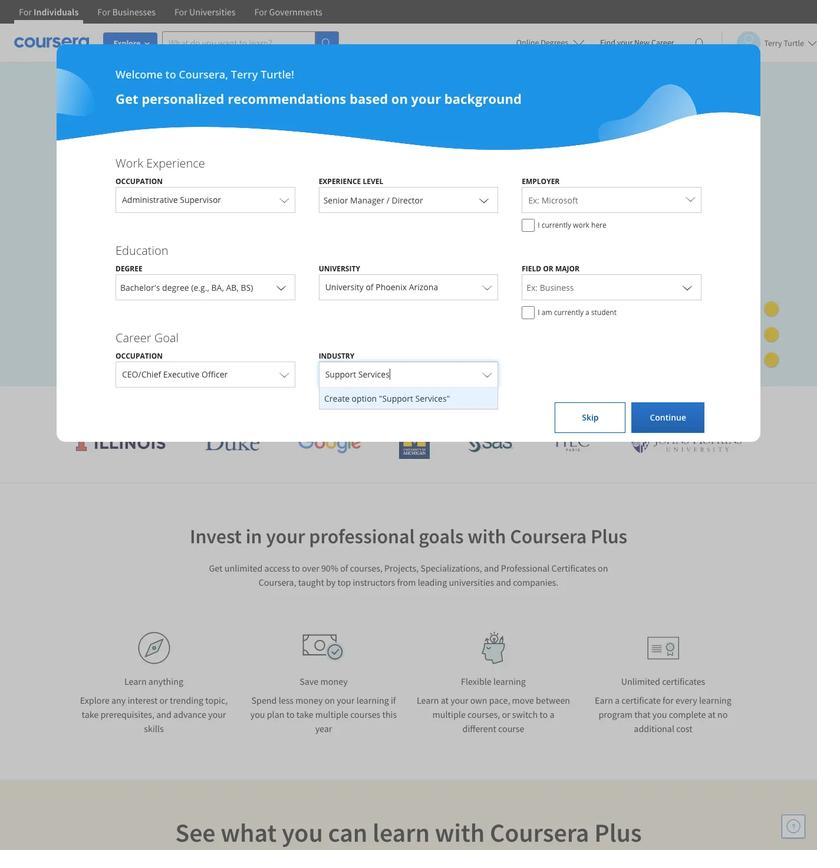Task type: describe. For each thing, give the bounding box(es) containing it.
guarantee
[[223, 319, 266, 331]]

your inside learn at your own pace, move between multiple courses, or switch to a different course
[[451, 694, 469, 706]]

day inside button
[[116, 292, 131, 303]]

take inside "spend less money on your learning if you plan to take multiple courses this year"
[[297, 709, 314, 720]]

money inside "spend less money on your learning if you plan to take multiple courses this year"
[[296, 694, 323, 706]]

duke university image
[[205, 432, 260, 451]]

projects,
[[385, 562, 419, 574]]

learning for spend less money on your learning if you plan to take multiple courses this year
[[357, 694, 389, 706]]

for for governments
[[255, 6, 268, 18]]

degree
[[116, 264, 143, 274]]

this
[[383, 709, 397, 720]]

leading inside get unlimited access to over 90% of courses, projects, specializations, and professional certificates on coursera, taught by top instructors from leading universities and companies.
[[418, 576, 447, 588]]

flexible learning image
[[474, 632, 514, 664]]

learn
[[373, 817, 430, 849]]

chevron down image for experience level
[[478, 193, 492, 207]]

spend less money on your learning if you plan to take multiple courses this year
[[251, 694, 397, 735]]

in inside unlimited access to 7,000+ world-class courses, hands-on projects, and job-ready certificate programs—all included in your subscription
[[417, 186, 428, 204]]

background
[[445, 90, 522, 107]]

terry
[[231, 67, 258, 81]]

plus for see what you can learn with coursera plus
[[595, 817, 642, 849]]

spend
[[252, 694, 277, 706]]

help center image
[[787, 820, 801, 834]]

can
[[328, 817, 368, 849]]

your inside onboardingmodal dialog
[[412, 90, 441, 107]]

arizona
[[409, 281, 439, 293]]

and inside explore any interest or trending topic, take prerequisites, and advance your skills
[[156, 709, 172, 720]]

i for work experience
[[538, 220, 540, 230]]

supervisor
[[180, 194, 221, 205]]

and down professional
[[496, 576, 512, 588]]

certificate inside unlimited access to 7,000+ world-class courses, hands-on projects, and job-ready certificate programs—all included in your subscription
[[209, 186, 269, 204]]

0 horizontal spatial leading
[[286, 395, 334, 415]]

courses, inside unlimited access to 7,000+ world-class courses, hands-on projects, and job-ready certificate programs—all included in your subscription
[[302, 165, 353, 183]]

earn
[[595, 694, 614, 706]]

ex: microsoft
[[529, 195, 579, 206]]

with right learn
[[435, 817, 485, 849]]

executive
[[163, 369, 200, 380]]

create option "support services"
[[324, 393, 450, 404]]

14-
[[141, 319, 153, 331]]

plus for invest in your professional goals with coursera plus
[[591, 524, 628, 549]]

cancel
[[116, 264, 143, 276]]

a inside dialog
[[586, 307, 590, 317]]

university of illinois at urbana-champaign image
[[75, 433, 167, 452]]

option
[[352, 393, 377, 404]]

find your new career
[[601, 37, 675, 48]]

move
[[513, 694, 534, 706]]

ceo/chief executive officer
[[122, 369, 228, 380]]

turtle!
[[261, 67, 294, 81]]

work experience
[[116, 155, 205, 171]]

1 horizontal spatial learning
[[494, 676, 526, 687]]

own
[[471, 694, 488, 706]]

create
[[324, 393, 350, 404]]

coursera for invest in your professional goals with coursera plus
[[510, 524, 587, 549]]

your inside unlimited access to 7,000+ world-class courses, hands-on projects, and job-ready certificate programs—all included in your subscription
[[67, 207, 94, 225]]

hands-
[[356, 165, 397, 183]]

of inside education element
[[366, 281, 374, 293]]

take inside explore any interest or trending topic, take prerequisites, and advance your skills
[[82, 709, 99, 720]]

different
[[463, 723, 497, 735]]

work
[[574, 220, 590, 230]]

coursera, inside onboardingmodal dialog
[[179, 67, 228, 81]]

recommendations
[[228, 90, 347, 107]]

0 horizontal spatial universities
[[338, 395, 413, 415]]

occupation field for work experience
[[116, 187, 295, 213]]

programs—all
[[272, 186, 358, 204]]

see
[[175, 817, 216, 849]]

am
[[542, 307, 553, 317]]

student
[[592, 307, 617, 317]]

courses, inside get unlimited access to over 90% of courses, projects, specializations, and professional certificates on coursera, taught by top instructors from leading universities and companies.
[[350, 562, 383, 574]]

find your new career link
[[595, 35, 681, 50]]

/year
[[97, 319, 118, 331]]

coursera plus image
[[67, 111, 246, 128]]

field or major
[[522, 264, 580, 274]]

learn anything image
[[138, 632, 170, 664]]

certificates
[[663, 676, 706, 687]]

education element
[[104, 243, 714, 325]]

at inside earn a certificate for every learning program that you complete at no additional cost
[[708, 709, 716, 720]]

administrative
[[122, 194, 178, 205]]

access inside unlimited access to 7,000+ world-class courses, hands-on projects, and job-ready certificate programs—all included in your subscription
[[129, 165, 168, 183]]

field
[[522, 264, 542, 274]]

Industry text field
[[325, 364, 478, 387]]

occupation for career
[[116, 351, 163, 361]]

University field
[[320, 274, 498, 300]]

for for universities
[[175, 6, 188, 18]]

welcome
[[116, 67, 163, 81]]

that
[[635, 709, 651, 720]]

banner navigation
[[9, 0, 332, 32]]

90%
[[322, 562, 339, 574]]

earn a certificate for every learning program that you complete at no additional cost
[[595, 694, 732, 735]]

get for get unlimited access to over 90% of courses, projects, specializations, and professional certificates on coursera, taught by top instructors from leading universities and companies.
[[209, 562, 223, 574]]

at inside learn at your own pace, move between multiple courses, or switch to a different course
[[441, 694, 449, 706]]

certificate inside earn a certificate for every learning program that you complete at no additional cost
[[622, 694, 661, 706]]

learn at your own pace, move between multiple courses, or switch to a different course
[[417, 694, 571, 735]]

a inside learn at your own pace, move between multiple courses, or switch to a different course
[[550, 709, 555, 720]]

university for university of phoenix arizona
[[325, 281, 364, 293]]

employer
[[522, 176, 560, 186]]

I currently work here checkbox
[[522, 219, 535, 232]]

currently inside work experience element
[[542, 220, 572, 230]]

between
[[536, 694, 571, 706]]

i am currently a student
[[538, 307, 617, 317]]

unlimited certificates image
[[648, 636, 680, 660]]

switch
[[513, 709, 538, 720]]

0 vertical spatial coursera
[[553, 395, 614, 415]]

to inside get unlimited access to over 90% of courses, projects, specializations, and professional certificates on coursera, taught by top instructors from leading universities and companies.
[[292, 562, 300, 574]]

universities inside get unlimited access to over 90% of courses, projects, specializations, and professional certificates on coursera, taught by top instructors from leading universities and companies.
[[449, 576, 495, 588]]

career goal
[[116, 330, 179, 346]]

top
[[338, 576, 351, 588]]

continue
[[650, 412, 687, 423]]

multiple inside "spend less money on your learning if you plan to take multiple courses this year"
[[315, 709, 349, 720]]

for individuals
[[19, 6, 79, 18]]

year
[[315, 723, 332, 735]]

save money
[[300, 676, 348, 687]]

google image
[[298, 432, 362, 454]]

on inside "spend less money on your learning if you plan to take multiple courses this year"
[[325, 694, 335, 706]]

learn for learn anything
[[124, 676, 147, 687]]

coursera image
[[14, 33, 89, 52]]

with right companies
[[522, 395, 550, 415]]

university of michigan image
[[400, 427, 430, 459]]

continue button
[[632, 402, 705, 433]]

unlimited for unlimited certificates
[[622, 676, 661, 687]]

you inside "spend less money on your learning if you plan to take multiple courses this year"
[[251, 709, 265, 720]]

save
[[300, 676, 319, 687]]

course
[[499, 723, 525, 735]]

show notifications image
[[693, 38, 707, 53]]

get for get personalized recommendations based on your background
[[116, 90, 138, 107]]

$59 /month, cancel anytime
[[67, 264, 179, 276]]

a inside earn a certificate for every learning program that you complete at no additional cost
[[615, 694, 620, 706]]

for universities
[[175, 6, 236, 18]]

see what you can learn with coursera plus
[[175, 817, 642, 849]]

i currently work here
[[538, 220, 607, 230]]

here
[[592, 220, 607, 230]]

welcome to coursera, terry turtle!
[[116, 67, 294, 81]]

start 7-day free trial button
[[67, 283, 190, 312]]

experience level
[[319, 176, 384, 186]]

companies
[[446, 395, 518, 415]]

administrative supervisor
[[122, 194, 221, 205]]

0 vertical spatial plus
[[617, 395, 645, 415]]

university of phoenix arizona
[[325, 281, 439, 293]]

learning for earn a certificate for every learning program that you complete at no additional cost
[[700, 694, 732, 706]]

ceo/chief
[[122, 369, 161, 380]]



Task type: locate. For each thing, give the bounding box(es) containing it.
access inside get unlimited access to over 90% of courses, projects, specializations, and professional certificates on coursera, taught by top instructors from leading universities and companies.
[[265, 562, 290, 574]]

what
[[221, 817, 277, 849]]

currently inside education element
[[554, 307, 584, 317]]

take right plan
[[297, 709, 314, 720]]

skip button
[[555, 402, 626, 433]]

personalized
[[142, 90, 225, 107]]

1 horizontal spatial of
[[366, 281, 374, 293]]

invest in your professional goals with coursera plus
[[190, 524, 628, 549]]

0 vertical spatial leading
[[286, 395, 334, 415]]

i for education
[[538, 307, 540, 317]]

1 horizontal spatial certificate
[[622, 694, 661, 706]]

0 vertical spatial courses,
[[302, 165, 353, 183]]

career right new
[[652, 37, 675, 48]]

create option "support services" row group
[[320, 388, 498, 409]]

2 horizontal spatial a
[[615, 694, 620, 706]]

at
[[441, 694, 449, 706], [708, 709, 716, 720]]

courses, up 'programs—all'
[[302, 165, 353, 183]]

0 vertical spatial of
[[366, 281, 374, 293]]

plus
[[617, 395, 645, 415], [591, 524, 628, 549], [595, 817, 642, 849]]

occupation
[[116, 176, 163, 186], [116, 351, 163, 361]]

experience
[[146, 155, 205, 171], [319, 176, 361, 186]]

2 vertical spatial plus
[[595, 817, 642, 849]]

2 multiple from the left
[[433, 709, 466, 720]]

save money image
[[303, 634, 345, 662]]

to inside onboardingmodal dialog
[[166, 67, 176, 81]]

access left over
[[265, 562, 290, 574]]

1 horizontal spatial leading
[[418, 576, 447, 588]]

1 horizontal spatial a
[[586, 307, 590, 317]]

1 vertical spatial in
[[246, 524, 262, 549]]

0 vertical spatial certificate
[[209, 186, 269, 204]]

chevron down image
[[478, 193, 492, 207], [274, 280, 288, 294]]

1 horizontal spatial multiple
[[433, 709, 466, 720]]

flexible learning
[[461, 676, 526, 687]]

get
[[116, 90, 138, 107], [209, 562, 223, 574]]

day left money-
[[153, 319, 168, 331]]

1 horizontal spatial unlimited
[[622, 676, 661, 687]]

money right save
[[321, 676, 348, 687]]

with left 14-
[[120, 319, 139, 331]]

i left am
[[538, 307, 540, 317]]

leading up google image
[[286, 395, 334, 415]]

at left own
[[441, 694, 449, 706]]

1 horizontal spatial at
[[708, 709, 716, 720]]

occupation inside career goal element
[[116, 351, 163, 361]]

multiple inside learn at your own pace, move between multiple courses, or switch to a different course
[[433, 709, 466, 720]]

0 horizontal spatial take
[[82, 709, 99, 720]]

0 vertical spatial currently
[[542, 220, 572, 230]]

onboardingmodal dialog
[[0, 0, 818, 850]]

0 horizontal spatial experience
[[146, 155, 205, 171]]

1 vertical spatial get
[[209, 562, 223, 574]]

1 vertical spatial experience
[[319, 176, 361, 186]]

skills
[[144, 723, 164, 735]]

based
[[350, 90, 388, 107]]

2 vertical spatial courses,
[[468, 709, 500, 720]]

for for businesses
[[98, 6, 110, 18]]

every
[[676, 694, 698, 706]]

of up top
[[341, 562, 348, 574]]

university up university of phoenix arizona
[[319, 264, 360, 274]]

your up courses
[[337, 694, 355, 706]]

1 take from the left
[[82, 709, 99, 720]]

1 vertical spatial money
[[296, 694, 323, 706]]

a right "earn"
[[615, 694, 620, 706]]

occupation field down 7,000+
[[116, 187, 295, 213]]

Occupation field
[[116, 187, 295, 213], [116, 362, 295, 388]]

chevron down image inside education element
[[274, 280, 288, 294]]

1 vertical spatial plus
[[591, 524, 628, 549]]

1 vertical spatial currently
[[554, 307, 584, 317]]

on right certificates
[[598, 562, 609, 574]]

1 occupation field from the top
[[116, 187, 295, 213]]

learning up "no"
[[700, 694, 732, 706]]

of inside get unlimited access to over 90% of courses, projects, specializations, and professional certificates on coursera, taught by top instructors from leading universities and companies.
[[341, 562, 348, 574]]

for left individuals
[[19, 6, 32, 18]]

get inside get unlimited access to over 90% of courses, projects, specializations, and professional certificates on coursera, taught by top instructors from leading universities and companies.
[[209, 562, 223, 574]]

0 horizontal spatial a
[[550, 709, 555, 720]]

2 take from the left
[[297, 709, 314, 720]]

on inside unlimited access to 7,000+ world-class courses, hands-on projects, and job-ready certificate programs—all included in your subscription
[[397, 165, 413, 183]]

unlimited
[[67, 165, 126, 183], [622, 676, 661, 687]]

get down welcome
[[116, 90, 138, 107]]

0 horizontal spatial unlimited
[[67, 165, 126, 183]]

courses, up different
[[468, 709, 500, 720]]

anything
[[149, 676, 184, 687]]

to down between
[[540, 709, 548, 720]]

3 for from the left
[[175, 6, 188, 18]]

0 vertical spatial occupation
[[116, 176, 163, 186]]

taught
[[298, 576, 324, 588]]

7-
[[108, 292, 116, 303]]

1 vertical spatial of
[[341, 562, 348, 574]]

over
[[302, 562, 320, 574]]

and left professional
[[484, 562, 500, 574]]

0 horizontal spatial learning
[[357, 694, 389, 706]]

on inside dialog
[[392, 90, 408, 107]]

2 vertical spatial a
[[550, 709, 555, 720]]

ready
[[172, 186, 206, 204]]

0 horizontal spatial of
[[341, 562, 348, 574]]

for businesses
[[98, 6, 156, 18]]

occupation down work
[[116, 176, 163, 186]]

career left goal
[[116, 330, 151, 346]]

courses, up instructors
[[350, 562, 383, 574]]

0 vertical spatial unlimited
[[67, 165, 126, 183]]

"support
[[379, 393, 413, 404]]

included
[[361, 186, 413, 204]]

2 for from the left
[[98, 6, 110, 18]]

money down save
[[296, 694, 323, 706]]

leading down the specializations,
[[418, 576, 447, 588]]

1 vertical spatial career
[[116, 330, 151, 346]]

microsoft
[[542, 195, 579, 206]]

coursera, left taught
[[259, 576, 297, 588]]

1 vertical spatial day
[[153, 319, 168, 331]]

1 vertical spatial unlimited
[[622, 676, 661, 687]]

and inside unlimited access to 7,000+ world-class courses, hands-on projects, and job-ready certificate programs—all included in your subscription
[[122, 186, 145, 204]]

unlimited inside unlimited access to 7,000+ world-class courses, hands-on projects, and job-ready certificate programs—all included in your subscription
[[67, 165, 126, 183]]

on
[[392, 90, 408, 107], [397, 165, 413, 183], [598, 562, 609, 574], [325, 694, 335, 706]]

1 horizontal spatial day
[[153, 319, 168, 331]]

chevron down image inside work experience element
[[478, 193, 492, 207]]

day left free
[[116, 292, 131, 303]]

occupation up ceo/chief
[[116, 351, 163, 361]]

and right "support
[[417, 395, 442, 415]]

0 vertical spatial chevron down image
[[478, 193, 492, 207]]

multiple up different
[[433, 709, 466, 720]]

and up the skills
[[156, 709, 172, 720]]

you down spend
[[251, 709, 265, 720]]

or inside education element
[[544, 264, 554, 274]]

for left businesses
[[98, 6, 110, 18]]

your inside "spend less money on your learning if you plan to take multiple courses this year"
[[337, 694, 355, 706]]

trial
[[153, 292, 171, 303]]

learning up courses
[[357, 694, 389, 706]]

access up job-
[[129, 165, 168, 183]]

money-
[[170, 319, 201, 331]]

0 vertical spatial money
[[321, 676, 348, 687]]

1 vertical spatial occupation
[[116, 351, 163, 361]]

occupation for work
[[116, 176, 163, 186]]

i right "i currently work here" checkbox
[[538, 220, 540, 230]]

0 horizontal spatial chevron down image
[[274, 280, 288, 294]]

your down topic,
[[208, 709, 226, 720]]

trending
[[170, 694, 204, 706]]

1 horizontal spatial experience
[[319, 176, 361, 186]]

0 vertical spatial coursera,
[[179, 67, 228, 81]]

topic,
[[206, 694, 228, 706]]

or down anything
[[160, 694, 168, 706]]

on down 'save money'
[[325, 694, 335, 706]]

1 multiple from the left
[[315, 709, 349, 720]]

0 horizontal spatial in
[[246, 524, 262, 549]]

2 vertical spatial coursera
[[490, 817, 590, 849]]

0 horizontal spatial coursera,
[[179, 67, 228, 81]]

1 vertical spatial coursera,
[[259, 576, 297, 588]]

subscription
[[98, 207, 172, 225]]

start
[[86, 292, 106, 303]]

take
[[82, 709, 99, 720], [297, 709, 314, 720]]

I am currently a student checkbox
[[522, 306, 535, 319]]

1 vertical spatial i
[[538, 307, 540, 317]]

0 vertical spatial at
[[441, 694, 449, 706]]

sas image
[[468, 433, 513, 452]]

1 i from the top
[[538, 220, 540, 230]]

7,000+
[[188, 165, 228, 183]]

to left over
[[292, 562, 300, 574]]

0 horizontal spatial at
[[441, 694, 449, 706]]

0 vertical spatial access
[[129, 165, 168, 183]]

1 horizontal spatial access
[[265, 562, 290, 574]]

1 vertical spatial universities
[[449, 576, 495, 588]]

courses, inside learn at your own pace, move between multiple courses, or switch to a different course
[[468, 709, 500, 720]]

0 vertical spatial a
[[586, 307, 590, 317]]

world-
[[231, 165, 270, 183]]

courses,
[[302, 165, 353, 183], [350, 562, 383, 574], [468, 709, 500, 720]]

1 for from the left
[[19, 6, 32, 18]]

hec paris image
[[551, 431, 593, 455]]

1 vertical spatial courses,
[[350, 562, 383, 574]]

1 vertical spatial occupation field
[[116, 362, 295, 388]]

on up included
[[397, 165, 413, 183]]

0 vertical spatial career
[[652, 37, 675, 48]]

to inside unlimited access to 7,000+ world-class courses, hands-on projects, and job-ready certificate programs—all included in your subscription
[[172, 165, 184, 183]]

on right based
[[392, 90, 408, 107]]

None search field
[[162, 31, 339, 55]]

1 horizontal spatial you
[[282, 817, 323, 849]]

occupation field inside work experience element
[[116, 187, 295, 213]]

1 horizontal spatial coursera,
[[259, 576, 297, 588]]

at left "no"
[[708, 709, 716, 720]]

you left can
[[282, 817, 323, 849]]

new
[[635, 37, 650, 48]]

2 horizontal spatial you
[[653, 709, 668, 720]]

plan
[[267, 709, 285, 720]]

your
[[618, 37, 633, 48], [412, 90, 441, 107], [67, 207, 94, 225], [266, 524, 305, 549], [337, 694, 355, 706], [451, 694, 469, 706], [208, 709, 226, 720]]

your left background
[[412, 90, 441, 107]]

professional
[[501, 562, 550, 574]]

unlimited
[[225, 562, 263, 574]]

of left phoenix
[[366, 281, 374, 293]]

a left student
[[586, 307, 590, 317]]

learning up pace,
[[494, 676, 526, 687]]

0 vertical spatial in
[[417, 186, 428, 204]]

university left phoenix
[[325, 281, 364, 293]]

currently
[[542, 220, 572, 230], [554, 307, 584, 317]]

to
[[166, 67, 176, 81], [172, 165, 184, 183], [292, 562, 300, 574], [287, 709, 295, 720], [540, 709, 548, 720]]

to right plan
[[287, 709, 295, 720]]

learn inside learn at your own pace, move between multiple courses, or switch to a different course
[[417, 694, 439, 706]]

in right included
[[417, 186, 428, 204]]

certificate down world-
[[209, 186, 269, 204]]

experience up ready
[[146, 155, 205, 171]]

multiple up year
[[315, 709, 349, 720]]

courses
[[351, 709, 381, 720]]

learning inside "spend less money on your learning if you plan to take multiple courses this year"
[[357, 694, 389, 706]]

1 horizontal spatial universities
[[449, 576, 495, 588]]

to up the personalized
[[166, 67, 176, 81]]

1 vertical spatial leading
[[418, 576, 447, 588]]

0 horizontal spatial career
[[116, 330, 151, 346]]

experience left level
[[319, 176, 361, 186]]

on inside get unlimited access to over 90% of courses, projects, specializations, and professional certificates on coursera, taught by top instructors from leading universities and companies.
[[598, 562, 609, 574]]

for left universities
[[175, 6, 188, 18]]

1 vertical spatial at
[[708, 709, 716, 720]]

career goal element
[[104, 330, 714, 409]]

class
[[270, 165, 299, 183]]

0 horizontal spatial learn
[[124, 676, 147, 687]]

1 horizontal spatial career
[[652, 37, 675, 48]]

to inside learn at your own pace, move between multiple courses, or switch to a different course
[[540, 709, 548, 720]]

and up subscription
[[122, 186, 145, 204]]

occupation inside work experience element
[[116, 176, 163, 186]]

in up unlimited
[[246, 524, 262, 549]]

0 horizontal spatial you
[[251, 709, 265, 720]]

1 vertical spatial chevron down image
[[274, 280, 288, 294]]

university for university
[[319, 264, 360, 274]]

from
[[397, 576, 416, 588]]

/month,
[[81, 264, 114, 276]]

0 horizontal spatial day
[[116, 292, 131, 303]]

day
[[116, 292, 131, 303], [153, 319, 168, 331]]

0 vertical spatial get
[[116, 90, 138, 107]]

unlimited up projects,
[[67, 165, 126, 183]]

by
[[326, 576, 336, 588]]

phoenix
[[376, 281, 407, 293]]

leading universities and companies with coursera plus
[[282, 395, 645, 415]]

universities
[[189, 6, 236, 18]]

officer
[[202, 369, 228, 380]]

1 occupation from the top
[[116, 176, 163, 186]]

0 vertical spatial university
[[319, 264, 360, 274]]

unlimited up that
[[622, 676, 661, 687]]

your left own
[[451, 694, 469, 706]]

your inside explore any interest or trending topic, take prerequisites, and advance your skills
[[208, 709, 226, 720]]

Industry field
[[320, 362, 498, 388]]

johns hopkins university image
[[631, 432, 743, 454]]

2 occupation from the top
[[116, 351, 163, 361]]

program
[[599, 709, 633, 720]]

1 horizontal spatial chevron down image
[[478, 193, 492, 207]]

governments
[[269, 6, 323, 18]]

unlimited for unlimited access to 7,000+ world-class courses, hands-on projects, and job-ready certificate programs—all included in your subscription
[[67, 165, 126, 183]]

1 vertical spatial certificate
[[622, 694, 661, 706]]

2 horizontal spatial learning
[[700, 694, 732, 706]]

to up ready
[[172, 165, 184, 183]]

1 vertical spatial university
[[325, 281, 364, 293]]

chevron down image for degree
[[274, 280, 288, 294]]

0 vertical spatial day
[[116, 292, 131, 303]]

2 occupation field from the top
[[116, 362, 295, 388]]

for left governments
[[255, 6, 268, 18]]

coursera, inside get unlimited access to over 90% of courses, projects, specializations, and professional certificates on coursera, taught by top instructors from leading universities and companies.
[[259, 576, 297, 588]]

flexible
[[461, 676, 492, 687]]

a
[[586, 307, 590, 317], [615, 694, 620, 706], [550, 709, 555, 720]]

currently right am
[[554, 307, 584, 317]]

or left "/year" at the top left
[[67, 319, 78, 331]]

a down between
[[550, 709, 555, 720]]

your up over
[[266, 524, 305, 549]]

1 vertical spatial coursera
[[510, 524, 587, 549]]

your down projects,
[[67, 207, 94, 225]]

projects,
[[67, 186, 118, 204]]

i
[[538, 220, 540, 230], [538, 307, 540, 317]]

with right goals
[[468, 524, 507, 549]]

coursera, up the personalized
[[179, 67, 228, 81]]

0 horizontal spatial get
[[116, 90, 138, 107]]

you inside earn a certificate for every learning program that you complete at no additional cost
[[653, 709, 668, 720]]

or inside explore any interest or trending topic, take prerequisites, and advance your skills
[[160, 694, 168, 706]]

or up the course
[[502, 709, 511, 720]]

coursera for see what you can learn with coursera plus
[[490, 817, 590, 849]]

4 for from the left
[[255, 6, 268, 18]]

1 horizontal spatial learn
[[417, 694, 439, 706]]

specializations,
[[421, 562, 483, 574]]

1 vertical spatial access
[[265, 562, 290, 574]]

or right field
[[544, 264, 554, 274]]

education
[[116, 243, 169, 258]]

pace,
[[490, 694, 511, 706]]

level
[[363, 176, 384, 186]]

get personalized recommendations based on your background
[[116, 90, 522, 107]]

0 vertical spatial universities
[[338, 395, 413, 415]]

instructors
[[353, 576, 396, 588]]

your right find
[[618, 37, 633, 48]]

services"
[[416, 393, 450, 404]]

to inside "spend less money on your learning if you plan to take multiple courses this year"
[[287, 709, 295, 720]]

career inside onboardingmodal dialog
[[116, 330, 151, 346]]

complete
[[670, 709, 707, 720]]

additional
[[635, 723, 675, 735]]

learn for learn at your own pace, move between multiple courses, or switch to a different course
[[417, 694, 439, 706]]

get left unlimited
[[209, 562, 223, 574]]

goals
[[419, 524, 464, 549]]

1 vertical spatial a
[[615, 694, 620, 706]]

explore
[[80, 694, 110, 706]]

learn up interest
[[124, 676, 147, 687]]

learn right if
[[417, 694, 439, 706]]

you up "additional"
[[653, 709, 668, 720]]

or inside learn at your own pace, move between multiple courses, or switch to a different course
[[502, 709, 511, 720]]

start 7-day free trial
[[86, 292, 171, 303]]

occupation field down 'back'
[[116, 362, 295, 388]]

1 horizontal spatial get
[[209, 562, 223, 574]]

currently left work
[[542, 220, 572, 230]]

1 horizontal spatial take
[[297, 709, 314, 720]]

0 horizontal spatial multiple
[[315, 709, 349, 720]]

occupation field for career goal
[[116, 362, 295, 388]]

1 horizontal spatial in
[[417, 186, 428, 204]]

1 vertical spatial learn
[[417, 694, 439, 706]]

0 vertical spatial experience
[[146, 155, 205, 171]]

learning inside earn a certificate for every learning program that you complete at no additional cost
[[700, 694, 732, 706]]

0 vertical spatial learn
[[124, 676, 147, 687]]

work experience element
[[104, 155, 714, 238]]

0 vertical spatial i
[[538, 220, 540, 230]]

0 horizontal spatial certificate
[[209, 186, 269, 204]]

learning
[[494, 676, 526, 687], [357, 694, 389, 706], [700, 694, 732, 706]]

certificate up that
[[622, 694, 661, 706]]

universities
[[338, 395, 413, 415], [449, 576, 495, 588]]

0 horizontal spatial access
[[129, 165, 168, 183]]

chevron down image
[[681, 280, 695, 294]]

0 vertical spatial occupation field
[[116, 187, 295, 213]]

for for individuals
[[19, 6, 32, 18]]

take down the explore
[[82, 709, 99, 720]]

get inside onboardingmodal dialog
[[116, 90, 138, 107]]

2 i from the top
[[538, 307, 540, 317]]

university
[[319, 264, 360, 274], [325, 281, 364, 293]]



Task type: vqa. For each thing, say whether or not it's contained in the screenshot.
Explore Menu element
no



